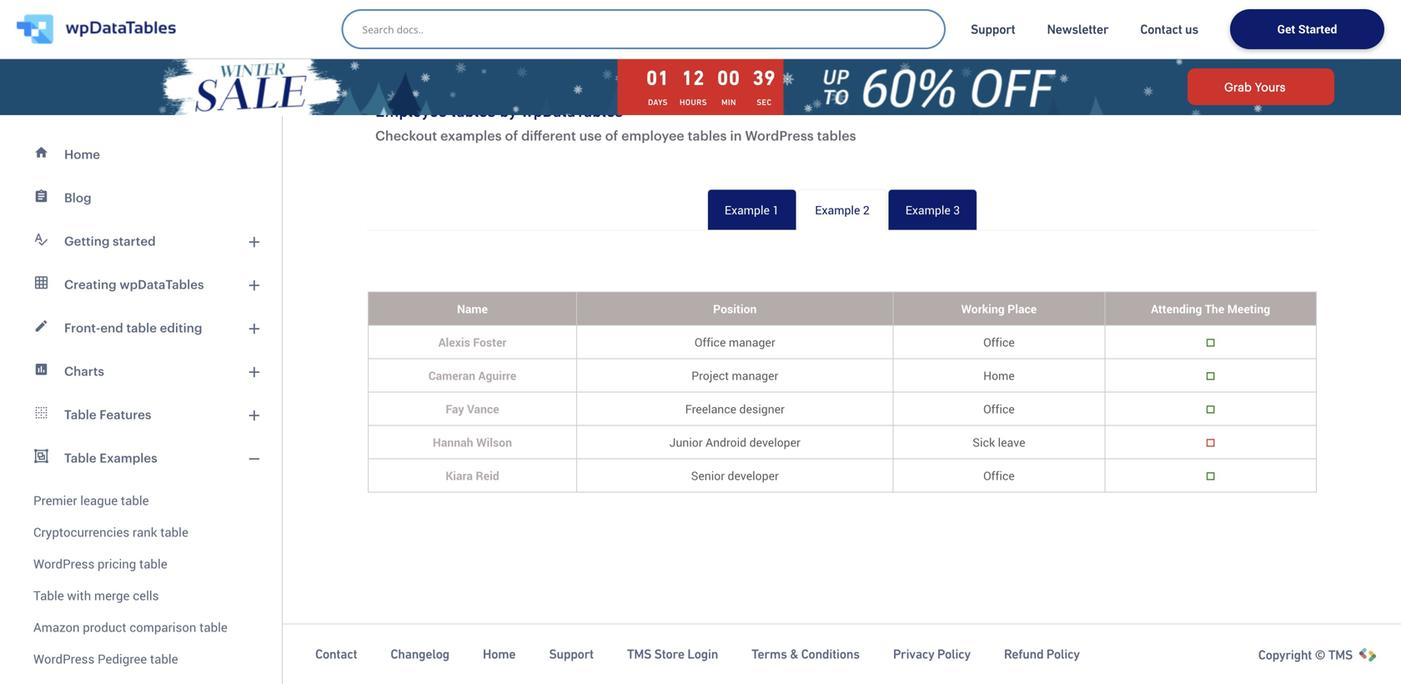 Task type: describe. For each thing, give the bounding box(es) containing it.
vance
[[467, 401, 499, 417]]

example 3 link
[[888, 189, 978, 231]]

privacy policy link
[[893, 646, 971, 662]]

freelance
[[685, 401, 737, 417]]

fay vance
[[446, 401, 499, 417]]

check image for developer
[[1207, 470, 1215, 482]]

started
[[113, 234, 156, 248]]

end
[[100, 320, 123, 335]]

table for table examples
[[64, 450, 96, 465]]

office for office manager
[[984, 334, 1015, 350]]

office for freelance designer
[[984, 401, 1015, 417]]

table with merge cells
[[33, 587, 159, 604]]

senior
[[691, 468, 725, 483]]

started
[[1299, 21, 1337, 37]]

changelog link
[[391, 646, 450, 662]]

table for cryptocurrencies rank table
[[160, 523, 188, 541]]

examples
[[100, 450, 157, 465]]

refund policy link
[[1004, 646, 1080, 662]]

table for front-end table editing
[[126, 320, 157, 335]]

use
[[579, 128, 602, 143]]

getting started link
[[10, 219, 272, 263]]

1 horizontal spatial tms
[[1329, 647, 1353, 662]]

2 of from the left
[[605, 128, 618, 143]]

merge
[[94, 587, 130, 604]]

tms inside 'link'
[[627, 647, 652, 662]]

kiara reid
[[446, 468, 499, 483]]

grab yours
[[1225, 80, 1286, 93]]

project
[[692, 367, 729, 383]]

newsletter link
[[1047, 21, 1109, 38]]

cameran aguirre
[[429, 367, 517, 383]]

yours
[[1255, 80, 1286, 93]]

example 2
[[815, 202, 870, 218]]

tms store login
[[627, 647, 718, 662]]

refund policy
[[1004, 647, 1080, 662]]

wordpress pricing table
[[33, 555, 167, 572]]

Search form search field
[[362, 18, 933, 41]]

contact us
[[1141, 22, 1199, 37]]

editing
[[160, 320, 202, 335]]

table for table features
[[64, 407, 96, 422]]

creating wpdatatables
[[64, 277, 204, 292]]

tms store login link
[[627, 646, 718, 662]]

contact for contact
[[315, 647, 357, 662]]

wordpress for wordpress pedigree table
[[33, 650, 95, 667]]

00
[[717, 66, 741, 89]]

product
[[83, 619, 126, 636]]

policy for privacy policy
[[938, 647, 971, 662]]

office up project
[[695, 334, 726, 350]]

store
[[654, 647, 685, 662]]

terms & conditions
[[752, 647, 860, 662]]

copyright © tms
[[1259, 647, 1353, 662]]

manager for office manager
[[729, 334, 775, 350]]

alexis foster
[[438, 334, 507, 350]]

3
[[954, 202, 960, 218]]

table examples
[[64, 450, 157, 465]]

conditions
[[801, 647, 860, 662]]

junior android developer
[[670, 434, 801, 450]]

table with merge cells link
[[10, 580, 272, 611]]

alexis
[[438, 334, 470, 350]]

12
[[682, 66, 705, 89]]

example 1
[[725, 202, 779, 218]]

blog
[[64, 190, 91, 205]]

project manager
[[692, 367, 779, 383]]

table for wordpress pricing table
[[139, 555, 167, 572]]

premier league table
[[33, 492, 149, 509]]

example 3
[[906, 202, 960, 218]]

2 horizontal spatial tables
[[817, 128, 856, 143]]

0 horizontal spatial home link
[[10, 133, 272, 176]]

newsletter
[[1047, 22, 1109, 37]]

pricing
[[98, 555, 136, 572]]

wordpress inside employee tables by wpdatatables checkout examples of different use of employee tables in wordpress tables
[[745, 128, 814, 143]]

table right comparison
[[199, 619, 228, 636]]

amazon
[[33, 619, 80, 636]]

example for example 3
[[906, 202, 951, 218]]

39
[[753, 66, 776, 89]]

2
[[863, 202, 870, 218]]

wpdatatables - tables and charts manager wordpress plugin image
[[17, 14, 176, 44]]

amazon product comparison table link
[[10, 611, 272, 643]]

front-end table editing
[[64, 320, 202, 335]]

manager for project manager
[[732, 367, 779, 383]]

01
[[646, 66, 670, 89]]

login
[[688, 647, 718, 662]]

freelance designer
[[685, 401, 785, 417]]

terms & conditions link
[[752, 646, 860, 662]]

sick
[[973, 434, 995, 450]]

get started
[[1278, 21, 1337, 37]]

aguirre
[[478, 367, 517, 383]]

wpdatatables inside employee tables by wpdatatables checkout examples of different use of employee tables in wordpress tables
[[521, 101, 623, 121]]

1 vertical spatial home link
[[483, 646, 516, 662]]

sick leave
[[973, 434, 1026, 450]]

example for example 2
[[815, 202, 860, 218]]

2 vertical spatial home
[[483, 647, 516, 662]]

front-end table editing link
[[10, 306, 272, 350]]

wilson
[[476, 434, 512, 450]]

senior developer
[[691, 468, 779, 483]]

employee tables by wpdatatables checkout examples of different use of employee tables in wordpress tables
[[375, 101, 856, 143]]

changelog
[[391, 647, 450, 662]]

creating
[[64, 277, 117, 292]]

days
[[648, 98, 668, 107]]



Task type: vqa. For each thing, say whether or not it's contained in the screenshot.


Task type: locate. For each thing, give the bounding box(es) containing it.
table for wordpress pedigree table
[[150, 650, 178, 667]]

home right "changelog"
[[483, 647, 516, 662]]

junior
[[670, 434, 703, 450]]

working place
[[961, 301, 1037, 317]]

manager up project manager
[[729, 334, 775, 350]]

manager up designer
[[732, 367, 779, 383]]

2 check image from the top
[[1207, 470, 1215, 482]]

home up sick leave
[[984, 367, 1015, 383]]

table examples link
[[10, 436, 272, 480]]

office for senior developer
[[984, 468, 1015, 483]]

developer down the junior android developer at the bottom
[[728, 468, 779, 483]]

support link
[[971, 21, 1016, 38], [549, 646, 594, 662]]

1 vertical spatial home
[[984, 367, 1015, 383]]

1 policy from the left
[[938, 647, 971, 662]]

cells
[[133, 587, 159, 604]]

getting started
[[64, 234, 156, 248]]

1 horizontal spatial wpdatatables
[[521, 101, 623, 121]]

home
[[64, 147, 100, 161], [984, 367, 1015, 383], [483, 647, 516, 662]]

privacy
[[893, 647, 935, 662]]

1 horizontal spatial support
[[971, 22, 1016, 37]]

amazon product comparison table
[[33, 619, 228, 636]]

example inside example 3 link
[[906, 202, 951, 218]]

check image down attending the meeting
[[1207, 337, 1215, 349]]

designer
[[740, 401, 785, 417]]

0 vertical spatial table
[[64, 407, 96, 422]]

check image down cancel x icon on the right of the page
[[1207, 470, 1215, 482]]

hannah wilson
[[433, 434, 512, 450]]

wordpress pedigree table link
[[10, 643, 272, 675]]

0 vertical spatial wordpress
[[745, 128, 814, 143]]

office manager
[[695, 334, 775, 350]]

0 vertical spatial home link
[[10, 133, 272, 176]]

wordpress pricing table link
[[10, 548, 272, 580]]

cryptocurrencies
[[33, 523, 129, 541]]

hours
[[680, 98, 707, 107]]

wordpress for wordpress pricing table
[[33, 555, 95, 572]]

check image for office
[[1207, 404, 1215, 415]]

wordpress down sec
[[745, 128, 814, 143]]

1 check image from the top
[[1207, 337, 1215, 349]]

table up cells
[[139, 555, 167, 572]]

1 horizontal spatial policy
[[1047, 647, 1080, 662]]

tables up the examples
[[451, 101, 496, 121]]

example inside example 2 "link"
[[815, 202, 860, 218]]

comparison
[[129, 619, 196, 636]]

1 horizontal spatial home
[[483, 647, 516, 662]]

example 2 link
[[798, 189, 887, 231]]

1 of from the left
[[505, 128, 518, 143]]

1 horizontal spatial support link
[[971, 21, 1016, 38]]

charts
[[64, 364, 104, 378]]

0 vertical spatial check image
[[1207, 370, 1215, 382]]

policy right privacy
[[938, 647, 971, 662]]

3 example from the left
[[906, 202, 951, 218]]

copyright
[[1259, 647, 1312, 662]]

table for premier league table
[[121, 492, 149, 509]]

1 vertical spatial table
[[64, 450, 96, 465]]

hannah
[[433, 434, 473, 450]]

&
[[790, 647, 798, 662]]

of down by
[[505, 128, 518, 143]]

1 horizontal spatial tables
[[688, 128, 727, 143]]

0 vertical spatial support
[[971, 22, 1016, 37]]

table inside "link"
[[121, 492, 149, 509]]

contact inside contact us link
[[1141, 22, 1182, 37]]

check image
[[1207, 370, 1215, 382], [1207, 404, 1215, 415]]

1 check image from the top
[[1207, 370, 1215, 382]]

0 vertical spatial check image
[[1207, 337, 1215, 349]]

us
[[1185, 22, 1199, 37]]

table up cryptocurrencies rank table link on the bottom left of the page
[[121, 492, 149, 509]]

office down working place
[[984, 334, 1015, 350]]

home up blog
[[64, 147, 100, 161]]

check image for manager
[[1207, 337, 1215, 349]]

table up premier league table
[[64, 450, 96, 465]]

tables
[[451, 101, 496, 121], [688, 128, 727, 143], [817, 128, 856, 143]]

by
[[500, 101, 517, 121]]

tms right ©
[[1329, 647, 1353, 662]]

2 vertical spatial wordpress
[[33, 650, 95, 667]]

attending the meeting
[[1151, 301, 1271, 317]]

tables left in
[[688, 128, 727, 143]]

0 vertical spatial manager
[[729, 334, 775, 350]]

2 example from the left
[[815, 202, 860, 218]]

creating wpdatatables link
[[10, 263, 272, 306]]

example 1 link
[[707, 189, 797, 231]]

1 vertical spatial support link
[[549, 646, 594, 662]]

place
[[1008, 301, 1037, 317]]

1 vertical spatial check image
[[1207, 470, 1215, 482]]

in
[[730, 128, 742, 143]]

example inside example 1 link
[[725, 202, 770, 218]]

kiara
[[446, 468, 473, 483]]

of right use
[[605, 128, 618, 143]]

tables up example 2
[[817, 128, 856, 143]]

table right end
[[126, 320, 157, 335]]

0 vertical spatial wpdatatables
[[521, 101, 623, 121]]

contact for contact us
[[1141, 22, 1182, 37]]

support
[[971, 22, 1016, 37], [549, 647, 594, 662]]

the
[[1205, 301, 1225, 317]]

2 vertical spatial table
[[33, 587, 64, 604]]

sec
[[757, 98, 772, 107]]

table left "with"
[[33, 587, 64, 604]]

premier league table link
[[10, 480, 272, 516]]

checkout
[[375, 128, 437, 143]]

cryptocurrencies rank table
[[33, 523, 188, 541]]

2 horizontal spatial example
[[906, 202, 951, 218]]

tms left store
[[627, 647, 652, 662]]

table down comparison
[[150, 650, 178, 667]]

2 policy from the left
[[1047, 647, 1080, 662]]

wordpress up "with"
[[33, 555, 95, 572]]

reid
[[476, 468, 499, 483]]

1 vertical spatial manager
[[732, 367, 779, 383]]

contact
[[1141, 22, 1182, 37], [315, 647, 357, 662]]

table
[[64, 407, 96, 422], [64, 450, 96, 465], [33, 587, 64, 604]]

blog link
[[10, 176, 272, 219]]

Search input search field
[[362, 18, 933, 41]]

android
[[706, 434, 747, 450]]

0 vertical spatial developer
[[750, 434, 801, 450]]

0 vertical spatial contact
[[1141, 22, 1182, 37]]

0 horizontal spatial home
[[64, 147, 100, 161]]

position
[[713, 301, 757, 317]]

examples
[[440, 128, 502, 143]]

0 horizontal spatial tables
[[451, 101, 496, 121]]

contact link
[[315, 646, 357, 662]]

0 horizontal spatial wpdatatables
[[120, 277, 204, 292]]

tms
[[627, 647, 652, 662], [1329, 647, 1353, 662]]

home link right "changelog"
[[483, 646, 516, 662]]

0 vertical spatial support link
[[971, 21, 1016, 38]]

office
[[695, 334, 726, 350], [984, 334, 1015, 350], [984, 401, 1015, 417], [984, 468, 1015, 483]]

example left the "2"
[[815, 202, 860, 218]]

grab
[[1225, 80, 1252, 93]]

check image for home
[[1207, 370, 1215, 382]]

policy for refund policy
[[1047, 647, 1080, 662]]

0 horizontal spatial policy
[[938, 647, 971, 662]]

check image
[[1207, 337, 1215, 349], [1207, 470, 1215, 482]]

1 horizontal spatial contact
[[1141, 22, 1182, 37]]

1 horizontal spatial example
[[815, 202, 860, 218]]

1 horizontal spatial of
[[605, 128, 618, 143]]

1 vertical spatial wordpress
[[33, 555, 95, 572]]

2 check image from the top
[[1207, 404, 1215, 415]]

wpdatatables up editing
[[120, 277, 204, 292]]

with
[[67, 587, 91, 604]]

policy right refund
[[1047, 647, 1080, 662]]

example left the 1
[[725, 202, 770, 218]]

table for table with merge cells
[[33, 587, 64, 604]]

features
[[100, 407, 151, 422]]

1 vertical spatial support
[[549, 647, 594, 662]]

cancel x image
[[1207, 437, 1215, 449]]

terms
[[752, 647, 787, 662]]

wpdatatables up use
[[521, 101, 623, 121]]

example left the 3
[[906, 202, 951, 218]]

1 example from the left
[[725, 202, 770, 218]]

1 vertical spatial wpdatatables
[[120, 277, 204, 292]]

getting
[[64, 234, 110, 248]]

home link up blog
[[10, 133, 272, 176]]

1 horizontal spatial home link
[[483, 646, 516, 662]]

developer down designer
[[750, 434, 801, 450]]

0 horizontal spatial support link
[[549, 646, 594, 662]]

1
[[773, 202, 779, 218]]

example for example 1
[[725, 202, 770, 218]]

1 vertical spatial developer
[[728, 468, 779, 483]]

0 horizontal spatial contact
[[315, 647, 357, 662]]

wordpress down amazon
[[33, 650, 95, 667]]

table right rank
[[160, 523, 188, 541]]

employee
[[375, 101, 447, 121]]

contact us link
[[1141, 21, 1199, 38]]

policy inside "link"
[[938, 647, 971, 662]]

table down charts
[[64, 407, 96, 422]]

name
[[457, 301, 488, 317]]

pedigree
[[98, 650, 147, 667]]

privacy policy
[[893, 647, 971, 662]]

1 vertical spatial contact
[[315, 647, 357, 662]]

0 horizontal spatial example
[[725, 202, 770, 218]]

office down sick leave
[[984, 468, 1015, 483]]

wordpress pedigree table
[[33, 650, 178, 667]]

grab yours link
[[1188, 68, 1335, 105]]

2 horizontal spatial home
[[984, 367, 1015, 383]]

working
[[961, 301, 1005, 317]]

charts link
[[10, 350, 272, 393]]

0 horizontal spatial support
[[549, 647, 594, 662]]

0 horizontal spatial of
[[505, 128, 518, 143]]

fay
[[446, 401, 464, 417]]

0 vertical spatial home
[[64, 147, 100, 161]]

0 horizontal spatial tms
[[627, 647, 652, 662]]

example
[[725, 202, 770, 218], [815, 202, 860, 218], [906, 202, 951, 218]]

1 vertical spatial check image
[[1207, 404, 1215, 415]]

get
[[1278, 21, 1296, 37]]

office up sick leave
[[984, 401, 1015, 417]]



